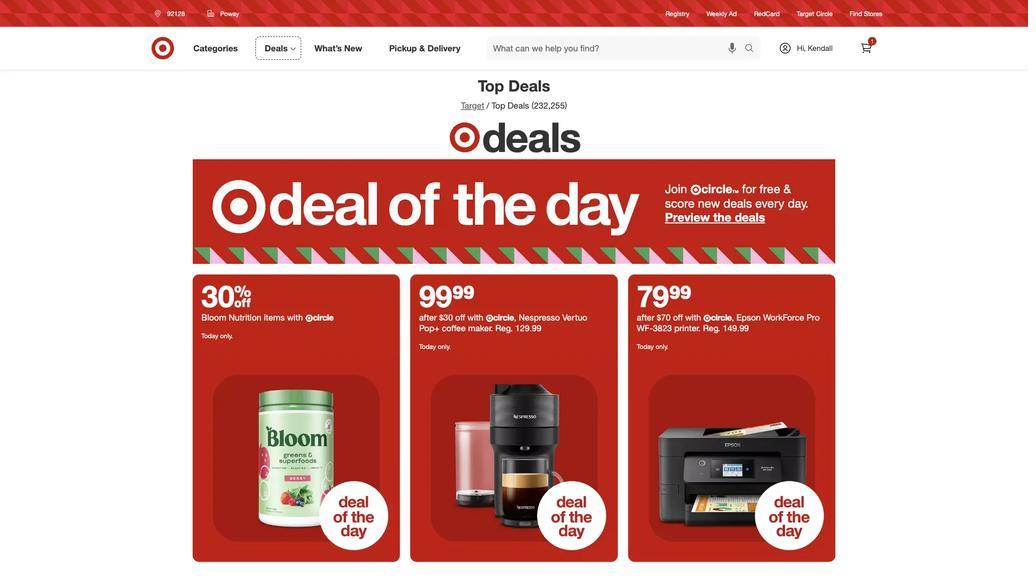 Task type: locate. For each thing, give the bounding box(es) containing it.
, up 129.99
[[514, 313, 517, 323]]

, inside , nespresso vertuo pop+ coffee maker. reg. 129.99
[[514, 313, 517, 323]]

kendall
[[808, 43, 833, 53]]

epson
[[737, 313, 761, 323]]

1 horizontal spatial today only.
[[419, 343, 451, 351]]

find stores link
[[850, 9, 883, 18]]

score
[[665, 196, 695, 210]]

1 horizontal spatial &
[[784, 181, 792, 196]]

for free & score new deals every day. preview the deals
[[665, 181, 809, 225]]

top right "/"
[[492, 100, 506, 111]]

off for 79
[[673, 313, 683, 323]]

2 horizontal spatial with
[[686, 313, 702, 323]]

1 reg. from the left
[[496, 323, 513, 334]]

/
[[487, 100, 490, 111]]

0 vertical spatial top
[[478, 76, 504, 95]]

99 up pop+ coffee
[[419, 278, 452, 314]]

99 up maker.
[[452, 278, 475, 314]]

& right 'free'
[[784, 181, 792, 196]]

for
[[742, 181, 757, 196]]

redcard
[[754, 9, 780, 17]]

3823
[[653, 323, 672, 334]]

1 horizontal spatial after
[[637, 313, 655, 323]]

bloom
[[201, 313, 226, 323]]

today only. for 79 99
[[637, 343, 669, 351]]

circle for after $30 off with
[[493, 313, 514, 323]]

1 horizontal spatial off
[[673, 313, 683, 323]]

2 after from the left
[[637, 313, 655, 323]]

registry link
[[666, 9, 690, 18]]

2 off from the left
[[673, 313, 683, 323]]

today only. down pop+ coffee
[[419, 343, 451, 351]]

, epson workforce pro wf-3823 printer. reg. 149.99
[[637, 313, 820, 334]]

1 horizontal spatial only.
[[438, 343, 451, 351]]

ad
[[729, 9, 737, 17]]

after $30 off with
[[419, 313, 486, 323]]

with up maker.
[[468, 313, 484, 323]]

0 horizontal spatial reg.
[[496, 323, 513, 334]]

deals link
[[256, 36, 301, 60]]

after for 79
[[637, 313, 655, 323]]

items
[[264, 313, 285, 323]]

pro
[[807, 313, 820, 323]]

with for 99
[[468, 313, 484, 323]]

99 up printer.
[[669, 278, 692, 314]]

1 horizontal spatial reg.
[[703, 323, 721, 334]]

2 99 from the left
[[452, 278, 475, 314]]

today only.
[[201, 332, 233, 340], [419, 343, 451, 351], [637, 343, 669, 351]]

only. down bloom on the left bottom of page
[[220, 332, 233, 340]]

99 for 79
[[669, 278, 692, 314]]

top up "/"
[[478, 76, 504, 95]]

only.
[[220, 332, 233, 340], [438, 343, 451, 351], [656, 343, 669, 351]]

0 horizontal spatial &
[[420, 43, 425, 53]]

tm
[[733, 189, 739, 194]]

what's new link
[[306, 36, 376, 60]]

top
[[478, 76, 504, 95], [492, 100, 506, 111]]

3 with from the left
[[686, 313, 702, 323]]

join
[[665, 181, 688, 196]]

1 horizontal spatial today
[[419, 343, 436, 351]]

, for 79 99
[[732, 313, 735, 323]]

target left circle
[[797, 9, 815, 17]]

129.99
[[516, 323, 542, 334]]

1 horizontal spatial target
[[797, 9, 815, 17]]

2 horizontal spatial today only.
[[637, 343, 669, 351]]

0 vertical spatial deals
[[265, 43, 288, 53]]

circle for bloom nutrition items with
[[313, 313, 334, 323]]

day.
[[788, 196, 809, 210]]

only. down pop+ coffee
[[438, 343, 451, 351]]

target
[[797, 9, 815, 17], [461, 100, 485, 111]]

reg. left 149.99
[[703, 323, 721, 334]]

free
[[760, 181, 781, 196]]

hi, kendall
[[798, 43, 833, 53]]

after up pop+ coffee
[[419, 313, 437, 323]]

0 horizontal spatial after
[[419, 313, 437, 323]]

deals
[[482, 112, 581, 161], [724, 196, 752, 210], [735, 210, 766, 225]]

1 vertical spatial target
[[461, 100, 485, 111]]

weekly
[[707, 9, 728, 17]]

0 horizontal spatial only.
[[220, 332, 233, 340]]

$70
[[657, 313, 671, 323]]

0 vertical spatial target
[[797, 9, 815, 17]]

weekly ad link
[[707, 9, 737, 18]]

search button
[[740, 36, 766, 62]]

0 vertical spatial &
[[420, 43, 425, 53]]

deals up (232,255)
[[509, 76, 551, 95]]

with
[[287, 313, 303, 323], [468, 313, 484, 323], [686, 313, 702, 323]]

1 vertical spatial &
[[784, 181, 792, 196]]

1 vertical spatial deals
[[509, 76, 551, 95]]

target image
[[448, 120, 482, 155]]

wf-
[[637, 323, 653, 334]]

2 vertical spatial deals
[[508, 100, 530, 111]]

$30
[[439, 313, 453, 323]]

0 horizontal spatial with
[[287, 313, 303, 323]]

2 , from the left
[[732, 313, 735, 323]]

with for 79
[[686, 313, 702, 323]]

,
[[514, 313, 517, 323], [732, 313, 735, 323]]

after
[[419, 313, 437, 323], [637, 313, 655, 323]]

1 horizontal spatial with
[[468, 313, 484, 323]]

92128 button
[[148, 4, 196, 23]]

poway button
[[201, 4, 246, 23]]

0 horizontal spatial ,
[[514, 313, 517, 323]]

92128
[[167, 9, 185, 17]]

2 with from the left
[[468, 313, 484, 323]]

target deal of the day image for bloom nutrition items with
[[193, 355, 400, 562]]

& inside pickup & delivery link
[[420, 43, 425, 53]]

with up printer.
[[686, 313, 702, 323]]

after up wf-
[[637, 313, 655, 323]]

& right pickup
[[420, 43, 425, 53]]

1 horizontal spatial ,
[[732, 313, 735, 323]]

target deal of the day image for after $70 off with
[[629, 355, 836, 562]]

1 after from the left
[[419, 313, 437, 323]]

target left "/"
[[461, 100, 485, 111]]

79
[[637, 278, 669, 314]]

only. down the 3823
[[656, 343, 669, 351]]

reg. inside , nespresso vertuo pop+ coffee maker. reg. 129.99
[[496, 323, 513, 334]]

0 horizontal spatial target
[[461, 100, 485, 111]]

with right items
[[287, 313, 303, 323]]

2 horizontal spatial today
[[637, 343, 654, 351]]

every
[[756, 196, 785, 210]]

off
[[456, 313, 465, 323], [673, 313, 683, 323]]

, inside , epson workforce pro wf-3823 printer. reg. 149.99
[[732, 313, 735, 323]]

circle
[[702, 181, 733, 196], [313, 313, 334, 323], [493, 313, 514, 323], [711, 313, 732, 323]]

149.99
[[723, 323, 749, 334]]

2 horizontal spatial only.
[[656, 343, 669, 351]]

today down bloom on the left bottom of page
[[201, 332, 218, 340]]

today down wf-
[[637, 343, 654, 351]]

reg. right maker.
[[496, 323, 513, 334]]

, up 149.99
[[732, 313, 735, 323]]

today only. down bloom on the left bottom of page
[[201, 332, 233, 340]]

reg.
[[496, 323, 513, 334], [703, 323, 721, 334]]

nutrition
[[229, 313, 262, 323]]

◎
[[691, 184, 702, 195]]

1 link
[[855, 36, 879, 60]]

0 horizontal spatial today
[[201, 332, 218, 340]]

reg. inside , epson workforce pro wf-3823 printer. reg. 149.99
[[703, 323, 721, 334]]

&
[[420, 43, 425, 53], [784, 181, 792, 196]]

1 off from the left
[[456, 313, 465, 323]]

printer.
[[675, 323, 701, 334]]

redcard link
[[754, 9, 780, 18]]

today down pop+ coffee
[[419, 343, 436, 351]]

deals left what's
[[265, 43, 288, 53]]

30
[[201, 278, 251, 314]]

99
[[419, 278, 452, 314], [452, 278, 475, 314], [669, 278, 692, 314]]

find stores
[[850, 9, 883, 17]]

today
[[201, 332, 218, 340], [419, 343, 436, 351], [637, 343, 654, 351]]

off right $70
[[673, 313, 683, 323]]

1 , from the left
[[514, 313, 517, 323]]

only. for 79
[[656, 343, 669, 351]]

target inside the top deals target / top deals (232,255)
[[461, 100, 485, 111]]

deals right "/"
[[508, 100, 530, 111]]

target deal of the day image for after $30 off with
[[411, 355, 618, 562]]

pop+ coffee
[[419, 323, 466, 334]]

off right $30
[[456, 313, 465, 323]]

3 99 from the left
[[669, 278, 692, 314]]

1 with from the left
[[287, 313, 303, 323]]

pickup
[[389, 43, 417, 53]]

0 horizontal spatial off
[[456, 313, 465, 323]]

today only. down wf-
[[637, 343, 669, 351]]

deals down (232,255)
[[482, 112, 581, 161]]

target deal of the day image
[[193, 159, 836, 264], [629, 355, 836, 562], [193, 355, 400, 562], [411, 355, 618, 562]]

2 reg. from the left
[[703, 323, 721, 334]]

, for 99 99
[[514, 313, 517, 323]]

pickup & delivery
[[389, 43, 461, 53]]

deals
[[265, 43, 288, 53], [509, 76, 551, 95], [508, 100, 530, 111]]



Task type: describe. For each thing, give the bounding box(es) containing it.
the
[[714, 210, 732, 225]]

target link
[[461, 100, 485, 111]]

maker.
[[468, 323, 493, 334]]

target inside target circle link
[[797, 9, 815, 17]]

circle for after $70 off with
[[711, 313, 732, 323]]

1 99 from the left
[[419, 278, 452, 314]]

nespresso
[[519, 313, 560, 323]]

pickup & delivery link
[[380, 36, 474, 60]]

delivery
[[428, 43, 461, 53]]

& inside for free & score new deals every day. preview the deals
[[784, 181, 792, 196]]

99 for 99
[[452, 278, 475, 314]]

after $70 off with
[[637, 313, 704, 323]]

what's
[[315, 43, 342, 53]]

registry
[[666, 9, 690, 17]]

join ◎ circle tm
[[665, 181, 739, 196]]

today only. for 99 99
[[419, 343, 451, 351]]

vertuo
[[563, 313, 588, 323]]

deals down tm
[[724, 196, 752, 210]]

circle
[[817, 9, 833, 17]]

target circle
[[797, 9, 833, 17]]

bloom nutrition items with
[[201, 313, 306, 323]]

79 99
[[637, 278, 692, 314]]

deals inside deals link
[[265, 43, 288, 53]]

0 horizontal spatial today only.
[[201, 332, 233, 340]]

weekly ad
[[707, 9, 737, 17]]

today for 79
[[637, 343, 654, 351]]

search
[[740, 44, 766, 54]]

after for 99
[[419, 313, 437, 323]]

new
[[698, 196, 721, 210]]

categories link
[[184, 36, 251, 60]]

categories
[[193, 43, 238, 53]]

find
[[850, 9, 863, 17]]

(232,255)
[[532, 100, 568, 111]]

, nespresso vertuo pop+ coffee maker. reg. 129.99
[[419, 313, 588, 334]]

off for 99
[[456, 313, 465, 323]]

top deals target / top deals (232,255)
[[461, 76, 568, 111]]

deals right the the
[[735, 210, 766, 225]]

What can we help you find? suggestions appear below search field
[[487, 36, 748, 60]]

99 99
[[419, 278, 475, 314]]

hi,
[[798, 43, 806, 53]]

1 vertical spatial top
[[492, 100, 506, 111]]

stores
[[864, 9, 883, 17]]

workforce
[[764, 313, 805, 323]]

1
[[871, 38, 874, 44]]

poway
[[220, 9, 239, 17]]

today for 99
[[419, 343, 436, 351]]

preview
[[665, 210, 710, 225]]

what's new
[[315, 43, 363, 53]]

only. for 99
[[438, 343, 451, 351]]

new
[[344, 43, 363, 53]]

target circle link
[[797, 9, 833, 18]]



Task type: vqa. For each thing, say whether or not it's contained in the screenshot.
We to the middle
no



